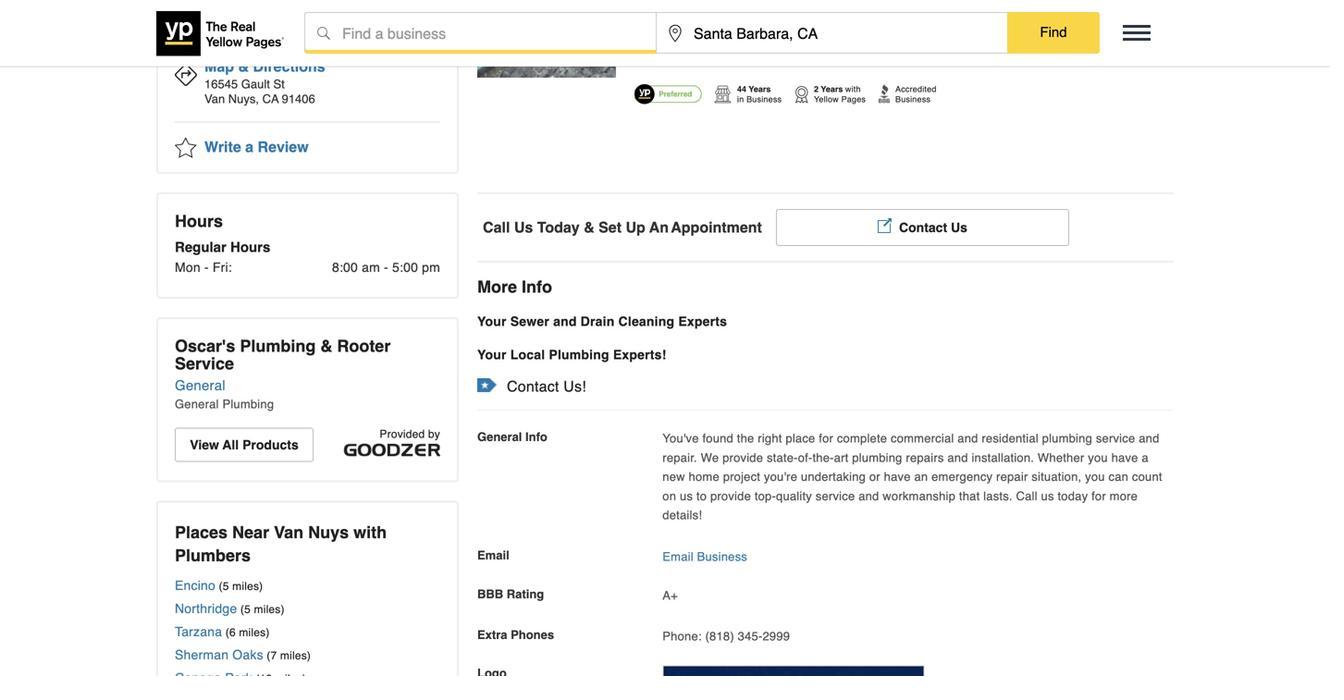 Task type: locate. For each thing, give the bounding box(es) containing it.
a right 'write'
[[245, 138, 254, 155]]

you left can
[[1086, 470, 1105, 484]]

1 horizontal spatial for
[[1092, 489, 1107, 503]]

- left fri:
[[204, 260, 209, 275]]

experts
[[679, 314, 727, 329]]

1 horizontal spatial us
[[951, 220, 968, 235]]

your for your local plumbing experts!
[[477, 347, 507, 362]]

0 vertical spatial your
[[477, 314, 507, 329]]

art
[[834, 451, 849, 465]]

plumbing up us!
[[549, 347, 610, 362]]

0 horizontal spatial 5:00
[[392, 260, 418, 275]]

1 vertical spatial (5
[[240, 603, 251, 616]]

service up can
[[1096, 432, 1136, 446]]

years for yellow
[[821, 84, 843, 94]]

& inside oscar's plumbing & rooter service general general plumbing
[[320, 337, 332, 356]]

0 horizontal spatial van
[[204, 92, 225, 106]]

your left local
[[477, 347, 507, 362]]

call up more
[[483, 219, 510, 236]]

plumbing up whether
[[1043, 432, 1093, 446]]

1 vertical spatial contact
[[507, 378, 559, 395]]

residential
[[982, 432, 1039, 446]]

you right whether
[[1088, 451, 1108, 465]]

contact inside contact us link
[[899, 220, 948, 235]]

us!
[[564, 378, 586, 395]]

contact
[[899, 220, 948, 235], [507, 378, 559, 395]]

1 vertical spatial 5:00
[[392, 260, 418, 275]]

0 vertical spatial you
[[1088, 451, 1108, 465]]

am up 2
[[813, 50, 833, 66]]

call down repair
[[1016, 489, 1038, 503]]

1 vertical spatial your
[[477, 347, 507, 362]]

regular hours
[[175, 239, 271, 255]]

0 horizontal spatial email
[[477, 549, 510, 563]]

- up rooter
[[384, 260, 389, 275]]

0 horizontal spatial service
[[816, 489, 855, 503]]

am up rooter
[[362, 260, 380, 275]]

plumbing up or
[[852, 451, 903, 465]]

plumbing
[[1043, 432, 1093, 446], [852, 451, 903, 465]]

0 vertical spatial van
[[204, 92, 225, 106]]

your local plumbing experts!
[[477, 347, 667, 362]]

call inside you've found the right place for complete commercial and residential plumbing service and repair. we provide state-of-the-art plumbing repairs and installation. whether you have a new home project you're undertaking or have an emergency repair situation, you can count on us to provide top-quality service and workmanship that lasts. call us today for more details!
[[1016, 489, 1038, 503]]

1 horizontal spatial 8:00
[[781, 50, 809, 66]]

that
[[959, 489, 980, 503]]

extra
[[477, 628, 508, 642]]

0 vertical spatial for
[[819, 432, 834, 446]]

contact us!
[[507, 378, 586, 395]]

have right or
[[884, 470, 911, 484]]

van right near
[[274, 523, 304, 542]]

commercial
[[891, 432, 954, 446]]

years inside 2 years with yellow pages
[[821, 84, 843, 94]]

write a review link
[[175, 123, 440, 172]]

call us today & set up an appointment
[[483, 219, 762, 236]]

(5
[[219, 580, 229, 593], [240, 603, 251, 616]]

2 years from the left
[[821, 84, 843, 94]]

(2)
[[750, 24, 766, 37]]

business
[[747, 94, 782, 104], [896, 94, 931, 104], [697, 550, 748, 564]]

with up pages
[[846, 84, 861, 94]]

map & directions 16545 gault st van nuys, ca 91406
[[204, 58, 325, 106]]

more info
[[477, 278, 552, 297]]

your for your sewer and drain cleaning experts
[[477, 314, 507, 329]]

1 vertical spatial pm
[[422, 260, 440, 275]]

1 horizontal spatial &
[[320, 337, 332, 356]]

for
[[819, 432, 834, 446], [1092, 489, 1107, 503]]

call
[[483, 219, 510, 236], [1016, 489, 1038, 503]]

map
[[204, 58, 234, 75]]

general down 'service'
[[175, 378, 226, 394]]

find button
[[1008, 12, 1100, 53]]

0 vertical spatial pm
[[877, 50, 897, 66]]

1 vertical spatial have
[[884, 470, 911, 484]]

& up gault
[[238, 58, 249, 75]]

0 horizontal spatial 8:00
[[332, 260, 358, 275]]

1 horizontal spatial call
[[1016, 489, 1038, 503]]

0 horizontal spatial have
[[884, 470, 911, 484]]

van inside the 'map & directions 16545 gault st van nuys, ca 91406'
[[204, 92, 225, 106]]

email
[[477, 549, 510, 563], [663, 550, 694, 564]]

provide up "project"
[[723, 451, 764, 465]]

0 horizontal spatial plumbing
[[852, 451, 903, 465]]

1 vertical spatial with
[[354, 523, 387, 542]]

business right in
[[747, 94, 782, 104]]

directions
[[253, 58, 325, 75]]

0 vertical spatial plumbing
[[1043, 432, 1093, 446]]

2 yp image from the left
[[794, 84, 810, 104]]

& left "set"
[[584, 219, 595, 236]]

business down details!
[[697, 550, 748, 564]]

1 horizontal spatial years
[[821, 84, 843, 94]]

bbb
[[477, 587, 504, 601]]

plumbing right the oscar's
[[240, 337, 316, 356]]

1 horizontal spatial 5:00
[[845, 50, 873, 66]]

1 horizontal spatial yp image
[[794, 84, 810, 104]]

-
[[837, 50, 841, 66], [204, 260, 209, 275], [384, 260, 389, 275]]

provide down "project"
[[711, 489, 751, 503]]

phone:
[[663, 629, 702, 643]]

van down 16545
[[204, 92, 225, 106]]

0 vertical spatial am
[[813, 50, 833, 66]]

today:
[[735, 50, 777, 66]]

us for contact
[[951, 220, 968, 235]]

& left rooter
[[320, 337, 332, 356]]

have
[[1112, 451, 1139, 465], [884, 470, 911, 484]]

yp image
[[713, 84, 733, 104], [794, 84, 810, 104]]

1 vertical spatial van
[[274, 523, 304, 542]]

0 horizontal spatial yp image
[[713, 84, 733, 104]]

general down the general link
[[175, 397, 219, 411]]

contact us link
[[776, 209, 1070, 246]]

installation.
[[972, 451, 1035, 465]]

2 your from the top
[[477, 347, 507, 362]]

0 vertical spatial call
[[483, 219, 510, 236]]

1 your from the top
[[477, 314, 507, 329]]

your down more
[[477, 314, 507, 329]]

open
[[652, 51, 690, 66]]

1 horizontal spatial (5
[[240, 603, 251, 616]]

visit website
[[204, 7, 296, 24]]

(5 right northridge
[[240, 603, 251, 616]]

home
[[689, 470, 720, 484]]

0 horizontal spatial years
[[749, 84, 771, 94]]

1 vertical spatial a
[[1142, 451, 1149, 465]]

1 horizontal spatial email
[[663, 550, 694, 564]]

2 years with yellow pages
[[814, 84, 866, 104]]

- up 2 years with yellow pages
[[837, 50, 841, 66]]

info up sewer at the left of page
[[522, 278, 552, 297]]

2
[[814, 84, 819, 94]]

8:00 up rooter
[[332, 260, 358, 275]]

1 horizontal spatial plumbing
[[1043, 432, 1093, 446]]

project
[[723, 470, 761, 484]]

1 horizontal spatial hours
[[230, 239, 271, 255]]

cleaning
[[619, 314, 675, 329]]

can
[[1109, 470, 1129, 484]]

places
[[175, 523, 228, 542]]

general info
[[477, 430, 548, 444]]

today
[[537, 219, 580, 236]]

1 horizontal spatial am
[[813, 50, 833, 66]]

1 horizontal spatial contact
[[899, 220, 948, 235]]

2 vertical spatial &
[[320, 337, 332, 356]]

for up the-
[[819, 432, 834, 446]]

tarzana
[[175, 625, 222, 639]]

1 horizontal spatial have
[[1112, 451, 1139, 465]]

yp image left in
[[713, 84, 733, 104]]

0 vertical spatial &
[[238, 58, 249, 75]]

1 vertical spatial service
[[816, 489, 855, 503]]

have up can
[[1112, 451, 1139, 465]]

hours up regular
[[175, 212, 223, 231]]

business inside accredited business
[[896, 94, 931, 104]]

by
[[428, 428, 440, 441]]

1 vertical spatial info
[[526, 430, 548, 444]]

0 vertical spatial 8:00
[[781, 50, 809, 66]]

0 horizontal spatial hours
[[175, 212, 223, 231]]

1 vertical spatial am
[[362, 260, 380, 275]]

years up yellow
[[821, 84, 843, 94]]

email up bbb
[[477, 549, 510, 563]]

1 vertical spatial 8:00
[[332, 260, 358, 275]]

0 vertical spatial info
[[522, 278, 552, 297]]

service
[[175, 354, 234, 373]]

0 horizontal spatial contact
[[507, 378, 559, 395]]

1 horizontal spatial us
[[1041, 489, 1055, 503]]

miles) down plumbers
[[232, 580, 263, 593]]

situation,
[[1032, 470, 1082, 484]]

info down contact us!
[[526, 430, 548, 444]]

years
[[749, 84, 771, 94], [821, 84, 843, 94]]

0 vertical spatial 5:00
[[845, 50, 873, 66]]

0 horizontal spatial pm
[[422, 260, 440, 275]]

a up count
[[1142, 451, 1149, 465]]

general right by
[[477, 430, 522, 444]]

hours up fri:
[[230, 239, 271, 255]]

0 vertical spatial with
[[846, 84, 861, 94]]

2 horizontal spatial &
[[584, 219, 595, 236]]

0 horizontal spatial us
[[680, 489, 693, 503]]

0 horizontal spatial &
[[238, 58, 249, 75]]

0 vertical spatial service
[[1096, 432, 1136, 446]]

0 horizontal spatial us
[[514, 219, 533, 236]]

1 vertical spatial call
[[1016, 489, 1038, 503]]

sherman
[[175, 648, 229, 663]]

yp image left 2
[[794, 84, 810, 104]]

1 vertical spatial &
[[584, 219, 595, 236]]

website
[[240, 7, 296, 24]]

encino (5 miles) northridge (5 miles) tarzana (6 miles) sherman oaks (7 miles)
[[175, 578, 311, 663]]

write a review
[[204, 138, 309, 155]]

0 vertical spatial contact
[[899, 220, 948, 235]]

1 horizontal spatial -
[[384, 260, 389, 275]]

a inside you've found the right place for complete commercial and residential plumbing service and repair. we provide state-of-the-art plumbing repairs and installation. whether you have a new home project you're undertaking or have an emergency repair situation, you can count on us to provide top-quality service and workmanship that lasts. call us today for more details!
[[1142, 451, 1149, 465]]

provide
[[723, 451, 764, 465], [711, 489, 751, 503]]

provided
[[380, 428, 425, 441]]

8:00 right today:
[[781, 50, 809, 66]]

email for email
[[477, 549, 510, 563]]

now
[[694, 51, 726, 66]]

1 vertical spatial you
[[1086, 470, 1105, 484]]

0 horizontal spatial with
[[354, 523, 387, 542]]

0 vertical spatial have
[[1112, 451, 1139, 465]]

for left more
[[1092, 489, 1107, 503]]

van inside places near van nuys with plumbers
[[274, 523, 304, 542]]

van
[[204, 92, 225, 106], [274, 523, 304, 542]]

business for email business
[[697, 550, 748, 564]]

(2) link
[[635, 21, 766, 41]]

1 horizontal spatial pm
[[877, 50, 897, 66]]

info
[[522, 278, 552, 297], [526, 430, 548, 444]]

emergency
[[932, 470, 993, 484]]

0 horizontal spatial am
[[362, 260, 380, 275]]

contact for contact us
[[899, 220, 948, 235]]

repair.
[[663, 451, 698, 465]]

repairs
[[906, 451, 944, 465]]

us down situation,
[[1041, 489, 1055, 503]]

service down 'undertaking'
[[816, 489, 855, 503]]

with right nuys
[[354, 523, 387, 542]]

you
[[1088, 451, 1108, 465], [1086, 470, 1105, 484]]

us left the to
[[680, 489, 693, 503]]

info for more info
[[522, 278, 552, 297]]

years inside the 44 years in business
[[749, 84, 771, 94]]

1 yp image from the left
[[713, 84, 733, 104]]

1 horizontal spatial with
[[846, 84, 861, 94]]

1 years from the left
[[749, 84, 771, 94]]

1 horizontal spatial van
[[274, 523, 304, 542]]

0 vertical spatial general
[[175, 378, 226, 394]]

email up a+
[[663, 550, 694, 564]]

nuys
[[308, 523, 349, 542]]

0 vertical spatial hours
[[175, 212, 223, 231]]

years right 44
[[749, 84, 771, 94]]

0 vertical spatial a
[[245, 138, 254, 155]]

miles) right '(7'
[[280, 650, 311, 663]]

of-
[[798, 451, 813, 465]]

oscar's
[[175, 337, 235, 356]]

business down accredited
[[896, 94, 931, 104]]

(5 up northridge link
[[219, 580, 229, 593]]

yp image
[[879, 84, 891, 103]]

miles) up '(7'
[[254, 603, 285, 616]]

years for business
[[749, 84, 771, 94]]

91406
[[282, 92, 315, 106]]

us
[[680, 489, 693, 503], [1041, 489, 1055, 503]]

1 horizontal spatial a
[[1142, 451, 1149, 465]]

0 horizontal spatial (5
[[219, 580, 229, 593]]

top-
[[755, 489, 776, 503]]



Task type: describe. For each thing, give the bounding box(es) containing it.
1 vertical spatial plumbing
[[852, 451, 903, 465]]

or
[[870, 470, 881, 484]]

1 vertical spatial for
[[1092, 489, 1107, 503]]

sewer
[[511, 314, 550, 329]]

repair
[[997, 470, 1028, 484]]

fri:
[[213, 260, 232, 275]]

2999
[[763, 629, 790, 643]]

business for accredited business
[[896, 94, 931, 104]]

1 vertical spatial hours
[[230, 239, 271, 255]]

extra phones
[[477, 628, 554, 642]]

quality
[[776, 489, 812, 503]]

all
[[223, 438, 239, 452]]

visit website link
[[175, 0, 440, 43]]

find
[[1040, 24, 1067, 40]]

with inside places near van nuys with plumbers
[[354, 523, 387, 542]]

regular
[[175, 239, 227, 255]]

visit
[[204, 7, 236, 24]]

the real yellow pages logo image
[[156, 11, 286, 56]]

state-
[[767, 451, 798, 465]]

yellow
[[814, 94, 839, 104]]

0 horizontal spatial a
[[245, 138, 254, 155]]

pages
[[842, 94, 866, 104]]

whether
[[1038, 451, 1085, 465]]

accredited
[[896, 84, 937, 94]]

an appointment
[[650, 219, 762, 236]]

1 vertical spatial general
[[175, 397, 219, 411]]

found
[[703, 432, 734, 446]]

Find a business text field
[[305, 13, 656, 54]]

1 vertical spatial provide
[[711, 489, 751, 503]]

8:00 am - 5:00 pm
[[332, 260, 440, 275]]

yp image for yellow pages
[[794, 84, 810, 104]]

345-
[[738, 629, 763, 643]]

0 horizontal spatial call
[[483, 219, 510, 236]]

gault
[[241, 77, 270, 91]]

northridge link
[[175, 601, 237, 616]]

44
[[737, 84, 747, 94]]

more
[[477, 278, 517, 297]]

review
[[258, 138, 309, 155]]

info for general info
[[526, 430, 548, 444]]

phone: (818) 345-2999
[[663, 629, 790, 643]]

you've
[[663, 432, 699, 446]]

miles) up 'oaks'
[[239, 626, 270, 639]]

write
[[204, 138, 241, 155]]

count
[[1132, 470, 1163, 484]]

2 horizontal spatial -
[[837, 50, 841, 66]]

bbb rating
[[477, 587, 544, 601]]

the
[[737, 432, 755, 446]]

northridge
[[175, 601, 237, 616]]

view all products
[[190, 438, 299, 452]]

email business link
[[663, 550, 748, 564]]

& inside the 'map & directions 16545 gault st van nuys, ca 91406'
[[238, 58, 249, 75]]

provided by
[[380, 428, 440, 441]]

2 us from the left
[[1041, 489, 1055, 503]]

Where? text field
[[657, 13, 1008, 54]]

new
[[663, 470, 685, 484]]

44 years in business
[[737, 84, 782, 104]]

yp image for in business
[[713, 84, 733, 104]]

yp preferred image
[[635, 84, 704, 104]]

mon
[[175, 260, 201, 275]]

you've found the right place for complete commercial and residential plumbing service and repair. we provide state-of-the-art plumbing repairs and installation. whether you have a new home project you're undertaking or have an emergency repair situation, you can count on us to provide top-quality service and workmanship that lasts. call us today for more details!
[[663, 432, 1163, 523]]

a+ link
[[663, 584, 678, 608]]

business inside the 44 years in business
[[747, 94, 782, 104]]

tarzana link
[[175, 625, 222, 639]]

set
[[599, 219, 622, 236]]

an
[[915, 470, 928, 484]]

0 vertical spatial (5
[[219, 580, 229, 593]]

1 horizontal spatial service
[[1096, 432, 1136, 446]]

2 vertical spatial general
[[477, 430, 522, 444]]

us for call
[[514, 219, 533, 236]]

contact for contact us!
[[507, 378, 559, 395]]

plumbing up view all products link
[[222, 397, 274, 411]]

to
[[697, 489, 707, 503]]

accredited business
[[896, 84, 937, 104]]

view
[[190, 438, 219, 452]]

undertaking
[[801, 470, 866, 484]]

we
[[701, 451, 719, 465]]

your sewer and drain cleaning experts
[[477, 314, 727, 329]]

st
[[273, 77, 285, 91]]

plumbers
[[175, 546, 251, 565]]

places near van nuys with plumbers
[[175, 523, 387, 565]]

1 us from the left
[[680, 489, 693, 503]]

up
[[626, 219, 646, 236]]

email business
[[663, 550, 748, 564]]

local
[[511, 347, 545, 362]]

with inside 2 years with yellow pages
[[846, 84, 861, 94]]

a+
[[663, 589, 678, 603]]

view all products link
[[175, 428, 314, 462]]

right
[[758, 432, 782, 446]]

near
[[232, 523, 269, 542]]

nuys,
[[228, 92, 259, 106]]

experts!
[[613, 347, 667, 362]]

on
[[663, 489, 677, 503]]

0 horizontal spatial -
[[204, 260, 209, 275]]

(818)
[[706, 629, 735, 643]]

rating
[[507, 587, 544, 601]]

ca
[[262, 92, 279, 106]]

oaks
[[233, 648, 264, 663]]

email for email business
[[663, 550, 694, 564]]

phones
[[511, 628, 554, 642]]

oscar's plumbing & rooter service general general plumbing
[[175, 337, 391, 411]]

0 vertical spatial provide
[[723, 451, 764, 465]]

complete
[[837, 432, 888, 446]]

workmanship
[[883, 489, 956, 503]]

0 horizontal spatial for
[[819, 432, 834, 446]]

encino link
[[175, 578, 216, 593]]

encino
[[175, 578, 216, 593]]

details!
[[663, 509, 702, 523]]

open now today: 8:00 am - 5:00 pm
[[652, 50, 897, 66]]



Task type: vqa. For each thing, say whether or not it's contained in the screenshot.
Link
no



